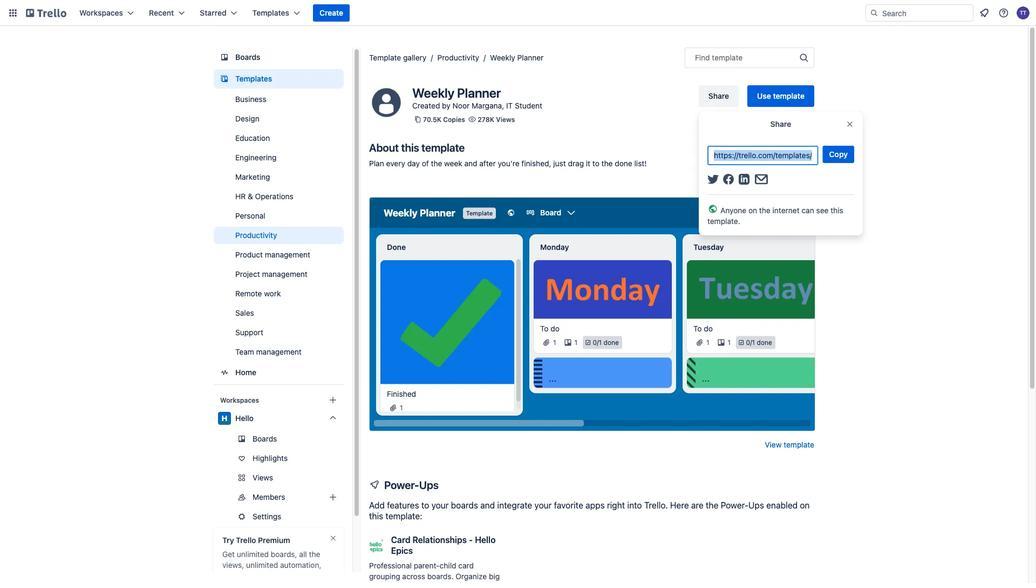 Task type: locate. For each thing, give the bounding box(es) containing it.
1 vertical spatial workspaces
[[220, 396, 259, 404]]

0 horizontal spatial planner
[[457, 85, 501, 100]]

on
[[749, 206, 758, 215], [800, 500, 810, 511]]

template inside about this template plan every day of the week and after you're finished, just drag it to the done list!
[[422, 141, 465, 154]]

0 vertical spatial see
[[817, 206, 829, 215]]

the right the "are"
[[706, 500, 719, 511]]

noor margana, it student image
[[369, 85, 404, 120]]

the right all
[[309, 550, 320, 559]]

templates inside dropdown button
[[253, 8, 289, 17]]

0 vertical spatial management
[[265, 250, 311, 259]]

templates button
[[246, 4, 307, 22]]

views down it
[[496, 116, 515, 123]]

share on twitter image
[[708, 175, 719, 184]]

this down add on the bottom left of the page
[[369, 511, 384, 521]]

1 vertical spatial unlimited
[[246, 561, 278, 570]]

1 vertical spatial hello
[[475, 535, 496, 545]]

members
[[253, 493, 285, 502]]

template inside button
[[773, 92, 805, 100]]

0 vertical spatial this
[[401, 141, 419, 154]]

planner up margana,
[[457, 85, 501, 100]]

view template
[[765, 440, 815, 449]]

1 boards link from the top
[[214, 48, 344, 67]]

0 vertical spatial productivity
[[438, 53, 479, 62]]

0 horizontal spatial power-
[[384, 478, 419, 491]]

weekly inside the weekly planner created by noor margana, it student
[[413, 85, 455, 100]]

0 vertical spatial boards link
[[214, 48, 344, 67]]

1 vertical spatial weekly
[[413, 85, 455, 100]]

and down across
[[400, 583, 413, 583]]

2 horizontal spatial this
[[831, 206, 844, 215]]

the inside anyone on the internet can see this template.
[[760, 206, 771, 215]]

0 vertical spatial on
[[749, 206, 758, 215]]

more.
[[237, 572, 257, 580]]

1 horizontal spatial hello
[[475, 535, 496, 545]]

template board image
[[218, 72, 231, 85]]

0 vertical spatial views
[[496, 116, 515, 123]]

template right use
[[773, 92, 805, 100]]

weekly for weekly planner created by noor margana, it student
[[413, 85, 455, 100]]

and left after
[[465, 159, 478, 168]]

0 vertical spatial power-
[[384, 478, 419, 491]]

planner down primary "element"
[[518, 53, 544, 62]]

ups
[[419, 478, 439, 491], [749, 500, 765, 511]]

highlights link
[[214, 450, 344, 467]]

0 horizontal spatial ups
[[419, 478, 439, 491]]

try
[[222, 536, 234, 545]]

2 vertical spatial this
[[369, 511, 384, 521]]

marketing link
[[214, 168, 344, 186]]

members link
[[214, 489, 355, 506]]

management inside team management link
[[256, 347, 302, 356]]

internet
[[773, 206, 800, 215]]

2 your from the left
[[535, 500, 552, 511]]

weekly up created
[[413, 85, 455, 100]]

noor
[[453, 101, 470, 110]]

2 vertical spatial management
[[256, 347, 302, 356]]

1 horizontal spatial power-
[[721, 500, 749, 511]]

0 vertical spatial to
[[593, 159, 600, 168]]

0 horizontal spatial see
[[415, 583, 427, 583]]

unlimited up more.
[[246, 561, 278, 570]]

0 horizontal spatial share
[[709, 92, 730, 100]]

open information menu image
[[999, 8, 1010, 18]]

the right of
[[431, 159, 442, 168]]

0 vertical spatial forward image
[[342, 471, 355, 484]]

back to home image
[[26, 4, 66, 22]]

ups left enabled
[[749, 500, 765, 511]]

template right view
[[784, 440, 815, 449]]

0 horizontal spatial to
[[422, 500, 429, 511]]

278k views
[[478, 116, 515, 123]]

0 horizontal spatial views
[[253, 473, 273, 482]]

unlimited
[[237, 550, 269, 559], [246, 561, 278, 570]]

1 horizontal spatial on
[[800, 500, 810, 511]]

primary element
[[0, 0, 1037, 26]]

productivity link down personal link
[[214, 227, 344, 244]]

management up project management link
[[265, 250, 311, 259]]

templates
[[253, 8, 289, 17], [235, 74, 272, 83]]

your left boards at the left of page
[[432, 500, 449, 511]]

and inside professional parent-child card grouping across boards. organize big projects and see progress wi
[[400, 583, 413, 583]]

1 vertical spatial productivity link
[[214, 227, 344, 244]]

add
[[369, 500, 385, 511]]

on inside anyone on the internet can see this template.
[[749, 206, 758, 215]]

management for product management
[[265, 250, 311, 259]]

about this template plan every day of the week and after you're finished, just drag it to the done list!
[[369, 141, 647, 168]]

board image
[[218, 51, 231, 64]]

1 forward image from the top
[[342, 471, 355, 484]]

template for view template
[[784, 440, 815, 449]]

the left done
[[602, 159, 613, 168]]

forward image inside settings link
[[342, 510, 355, 523]]

the left internet at the top of page
[[760, 206, 771, 215]]

0 vertical spatial planner
[[518, 53, 544, 62]]

boards link up 'highlights' 'link'
[[214, 430, 344, 448]]

use template button
[[748, 85, 815, 107]]

and
[[465, 159, 478, 168], [481, 500, 495, 511], [222, 572, 235, 580], [400, 583, 413, 583]]

1 horizontal spatial weekly
[[490, 53, 516, 62]]

weekly down primary "element"
[[490, 53, 516, 62]]

power- right the "are"
[[721, 500, 749, 511]]

to
[[593, 159, 600, 168], [422, 500, 429, 511]]

workspaces inside dropdown button
[[79, 8, 123, 17]]

share down find template
[[709, 92, 730, 100]]

can
[[802, 206, 815, 215]]

templates up business at the top left of the page
[[235, 74, 272, 83]]

see
[[817, 206, 829, 215], [415, 583, 427, 583]]

1 vertical spatial planner
[[457, 85, 501, 100]]

created
[[413, 101, 440, 110]]

design
[[235, 114, 260, 123]]

1 horizontal spatial ups
[[749, 500, 765, 511]]

hr & operations
[[235, 192, 294, 201]]

on right the anyone
[[749, 206, 758, 215]]

card
[[459, 561, 474, 570]]

hello inside card relationships - hello epics
[[475, 535, 496, 545]]

this inside about this template plan every day of the week and after you're finished, just drag it to the done list!
[[401, 141, 419, 154]]

boards up highlights
[[253, 434, 277, 443]]

views,
[[222, 561, 244, 570]]

hello right h
[[235, 414, 254, 423]]

to inside about this template plan every day of the week and after you're finished, just drag it to the done list!
[[593, 159, 600, 168]]

copies
[[443, 116, 465, 123]]

forward image down forward icon
[[342, 510, 355, 523]]

0 vertical spatial share
[[709, 92, 730, 100]]

2 forward image from the top
[[342, 510, 355, 523]]

product management
[[235, 250, 311, 259]]

power-ups
[[384, 478, 439, 491]]

parent-
[[414, 561, 440, 570]]

relationships
[[413, 535, 467, 545]]

share on facebook image
[[723, 174, 734, 185]]

settings
[[253, 512, 282, 521]]

management inside project management link
[[262, 270, 308, 279]]

0 vertical spatial workspaces
[[79, 8, 123, 17]]

project management link
[[214, 266, 344, 283]]

trello
[[236, 536, 256, 545]]

remote
[[235, 289, 262, 298]]

card relationships - hello epics
[[391, 535, 496, 556]]

management down support link
[[256, 347, 302, 356]]

ups up template:
[[419, 478, 439, 491]]

0 horizontal spatial workspaces
[[79, 8, 123, 17]]

recent
[[149, 8, 174, 17]]

1 horizontal spatial workspaces
[[220, 396, 259, 404]]

boards link up templates link
[[214, 48, 344, 67]]

create a workspace image
[[327, 394, 340, 407]]

forward image
[[342, 471, 355, 484], [342, 510, 355, 523]]

settings link
[[214, 508, 355, 525]]

this inside anyone on the internet can see this template.
[[831, 206, 844, 215]]

0 vertical spatial templates
[[253, 8, 289, 17]]

None field
[[708, 146, 819, 165]]

management down product management link
[[262, 270, 308, 279]]

1 vertical spatial ups
[[749, 500, 765, 511]]

workspaces button
[[73, 4, 140, 22]]

to right features
[[422, 500, 429, 511]]

on inside add features to your boards and integrate your favorite apps right into trello. here are the power-ups enabled on this template:
[[800, 500, 810, 511]]

productivity down personal
[[235, 231, 277, 240]]

1 vertical spatial management
[[262, 270, 308, 279]]

and inside try trello premium get unlimited boards, all the views, unlimited automation, and more.
[[222, 572, 235, 580]]

views up "members"
[[253, 473, 273, 482]]

1 vertical spatial power-
[[721, 500, 749, 511]]

unlimited down trello
[[237, 550, 269, 559]]

2 boards link from the top
[[214, 430, 344, 448]]

1 horizontal spatial planner
[[518, 53, 544, 62]]

premium
[[258, 536, 290, 545]]

1 vertical spatial productivity
[[235, 231, 277, 240]]

every
[[386, 159, 405, 168]]

share button
[[699, 85, 739, 107]]

plan
[[369, 159, 384, 168]]

&
[[248, 192, 253, 201]]

just
[[554, 159, 566, 168]]

1 horizontal spatial your
[[535, 500, 552, 511]]

Find template field
[[685, 48, 815, 68]]

forward image inside views link
[[342, 471, 355, 484]]

boards
[[235, 53, 261, 62], [253, 434, 277, 443]]

home
[[235, 368, 257, 377]]

power-
[[384, 478, 419, 491], [721, 500, 749, 511]]

planner inside the weekly planner created by noor margana, it student
[[457, 85, 501, 100]]

0 horizontal spatial productivity link
[[214, 227, 344, 244]]

get
[[222, 550, 235, 559]]

use
[[758, 92, 772, 100]]

and down views,
[[222, 572, 235, 580]]

h
[[222, 414, 228, 423]]

share down use template button
[[771, 120, 792, 129]]

0 horizontal spatial this
[[369, 511, 384, 521]]

to right it
[[593, 159, 600, 168]]

see down across
[[415, 583, 427, 583]]

1 horizontal spatial to
[[593, 159, 600, 168]]

productivity link
[[438, 53, 479, 62], [214, 227, 344, 244]]

on right enabled
[[800, 500, 810, 511]]

template inside field
[[712, 53, 743, 62]]

1 vertical spatial boards
[[253, 434, 277, 443]]

1 vertical spatial on
[[800, 500, 810, 511]]

templates link
[[214, 69, 344, 89]]

1 vertical spatial boards link
[[214, 430, 344, 448]]

and inside about this template plan every day of the week and after you're finished, just drag it to the done list!
[[465, 159, 478, 168]]

1 vertical spatial share
[[771, 120, 792, 129]]

boards for home
[[235, 53, 261, 62]]

1 horizontal spatial this
[[401, 141, 419, 154]]

personal
[[235, 211, 266, 220]]

this right can
[[831, 206, 844, 215]]

see right can
[[817, 206, 829, 215]]

productivity link right gallery on the top of page
[[438, 53, 479, 62]]

1 horizontal spatial see
[[817, 206, 829, 215]]

see inside professional parent-child card grouping across boards. organize big projects and see progress wi
[[415, 583, 427, 583]]

template up week
[[422, 141, 465, 154]]

templates right starred popup button
[[253, 8, 289, 17]]

create button
[[313, 4, 350, 22]]

forward image up forward icon
[[342, 471, 355, 484]]

boards right board image
[[235, 53, 261, 62]]

boards link
[[214, 48, 344, 67], [214, 430, 344, 448]]

boards
[[451, 500, 478, 511]]

email image
[[755, 174, 768, 185]]

team
[[235, 347, 254, 356]]

this up 'day'
[[401, 141, 419, 154]]

week
[[444, 159, 463, 168]]

0 horizontal spatial weekly
[[413, 85, 455, 100]]

boards link for views
[[214, 430, 344, 448]]

marketing
[[235, 173, 270, 181]]

0 horizontal spatial hello
[[235, 414, 254, 423]]

weekly
[[490, 53, 516, 62], [413, 85, 455, 100]]

team management
[[235, 347, 302, 356]]

power- up features
[[384, 478, 419, 491]]

0 horizontal spatial your
[[432, 500, 449, 511]]

the inside add features to your boards and integrate your favorite apps right into trello. here are the power-ups enabled on this template:
[[706, 500, 719, 511]]

1 vertical spatial see
[[415, 583, 427, 583]]

1 vertical spatial forward image
[[342, 510, 355, 523]]

your left the favorite
[[535, 500, 552, 511]]

0 horizontal spatial on
[[749, 206, 758, 215]]

1 vertical spatial to
[[422, 500, 429, 511]]

planner
[[518, 53, 544, 62], [457, 85, 501, 100]]

and right boards at the left of page
[[481, 500, 495, 511]]

0 vertical spatial productivity link
[[438, 53, 479, 62]]

1 vertical spatial this
[[831, 206, 844, 215]]

hello right '-'
[[475, 535, 496, 545]]

professional
[[369, 561, 412, 570]]

template right find
[[712, 53, 743, 62]]

0 vertical spatial weekly
[[490, 53, 516, 62]]

management inside product management link
[[265, 250, 311, 259]]

productivity right gallery on the top of page
[[438, 53, 479, 62]]

0 vertical spatial boards
[[235, 53, 261, 62]]

1 your from the left
[[432, 500, 449, 511]]

it
[[506, 101, 513, 110]]



Task type: describe. For each thing, give the bounding box(es) containing it.
recent button
[[143, 4, 191, 22]]

add features to your boards and integrate your favorite apps right into trello. here are the power-ups enabled on this template:
[[369, 500, 810, 521]]

planner for weekly planner
[[518, 53, 544, 62]]

use template
[[758, 92, 805, 100]]

epics
[[391, 546, 413, 556]]

power- inside add features to your boards and integrate your favorite apps right into trello. here are the power-ups enabled on this template:
[[721, 500, 749, 511]]

find template
[[695, 53, 743, 62]]

personal link
[[214, 207, 344, 225]]

grouping
[[369, 572, 400, 581]]

1 horizontal spatial productivity link
[[438, 53, 479, 62]]

progress
[[429, 583, 460, 583]]

education
[[235, 134, 270, 143]]

boards for views
[[253, 434, 277, 443]]

starred button
[[193, 4, 244, 22]]

forward image for views
[[342, 471, 355, 484]]

margana,
[[472, 101, 504, 110]]

management for team management
[[256, 347, 302, 356]]

hr & operations link
[[214, 188, 344, 205]]

try trello premium get unlimited boards, all the views, unlimited automation, and more.
[[222, 536, 322, 580]]

sales link
[[214, 305, 344, 322]]

enabled
[[767, 500, 798, 511]]

forward image
[[342, 491, 355, 504]]

1 vertical spatial views
[[253, 473, 273, 482]]

student
[[515, 101, 543, 110]]

card
[[391, 535, 411, 545]]

Search field
[[879, 5, 974, 21]]

the inside try trello premium get unlimited boards, all the views, unlimited automation, and more.
[[309, 550, 320, 559]]

template gallery link
[[369, 53, 427, 62]]

organize
[[456, 572, 487, 581]]

projects
[[369, 583, 398, 583]]

planner for weekly planner created by noor margana, it student
[[457, 85, 501, 100]]

apps
[[586, 500, 605, 511]]

engineering
[[235, 153, 277, 162]]

template for use template
[[773, 92, 805, 100]]

0 notifications image
[[978, 6, 991, 19]]

see inside anyone on the internet can see this template.
[[817, 206, 829, 215]]

sales
[[235, 309, 254, 317]]

starred
[[200, 8, 227, 17]]

work
[[264, 289, 281, 298]]

weekly planner created by noor margana, it student
[[413, 85, 543, 110]]

right
[[607, 500, 625, 511]]

of
[[422, 159, 429, 168]]

drag
[[568, 159, 584, 168]]

remote work
[[235, 289, 281, 298]]

all
[[299, 550, 307, 559]]

terry turtle (terryturtle) image
[[1017, 6, 1030, 19]]

finished,
[[522, 159, 552, 168]]

70.5k
[[423, 116, 442, 123]]

boards link for home
[[214, 48, 344, 67]]

home image
[[218, 366, 231, 379]]

template
[[369, 53, 401, 62]]

support
[[235, 328, 263, 337]]

here
[[671, 500, 689, 511]]

you're
[[498, 159, 520, 168]]

and inside add features to your boards and integrate your favorite apps right into trello. here are the power-ups enabled on this template:
[[481, 500, 495, 511]]

forward image for settings
[[342, 510, 355, 523]]

boards.
[[428, 572, 454, 581]]

this inside add features to your boards and integrate your favorite apps right into trello. here are the power-ups enabled on this template:
[[369, 511, 384, 521]]

template for find template
[[712, 53, 743, 62]]

hr
[[235, 192, 246, 201]]

1 vertical spatial templates
[[235, 74, 272, 83]]

anyone on the internet can see this template.
[[708, 206, 844, 226]]

about
[[369, 141, 399, 154]]

1 horizontal spatial productivity
[[438, 53, 479, 62]]

operations
[[255, 192, 294, 201]]

project
[[235, 270, 260, 279]]

1 horizontal spatial share
[[771, 120, 792, 129]]

1 horizontal spatial views
[[496, 116, 515, 123]]

copy button
[[823, 146, 855, 163]]

team management link
[[214, 343, 344, 361]]

share on linkedin image
[[739, 174, 750, 185]]

close popover image
[[846, 120, 855, 129]]

design link
[[214, 110, 344, 127]]

template:
[[386, 511, 423, 521]]

child
[[440, 561, 457, 570]]

product
[[235, 250, 263, 259]]

to inside add features to your boards and integrate your favorite apps right into trello. here are the power-ups enabled on this template:
[[422, 500, 429, 511]]

create
[[320, 8, 344, 17]]

weekly planner link
[[490, 53, 544, 62]]

find
[[695, 53, 710, 62]]

trello.
[[645, 500, 668, 511]]

share inside button
[[709, 92, 730, 100]]

business
[[235, 95, 267, 104]]

professional parent-child card grouping across boards. organize big projects and see progress wi
[[369, 561, 500, 583]]

view template link
[[765, 440, 815, 450]]

big
[[489, 572, 500, 581]]

search image
[[870, 9, 879, 17]]

by
[[442, 101, 451, 110]]

template gallery
[[369, 53, 427, 62]]

0 vertical spatial unlimited
[[237, 550, 269, 559]]

weekly for weekly planner
[[490, 53, 516, 62]]

template.
[[708, 217, 741, 226]]

boards,
[[271, 550, 297, 559]]

weekly planner
[[490, 53, 544, 62]]

it
[[586, 159, 591, 168]]

are
[[692, 500, 704, 511]]

ups inside add features to your boards and integrate your favorite apps right into trello. here are the power-ups enabled on this template:
[[749, 500, 765, 511]]

0 vertical spatial hello
[[235, 414, 254, 423]]

list!
[[635, 159, 647, 168]]

-
[[469, 535, 473, 545]]

add image
[[327, 491, 340, 504]]

business link
[[214, 91, 344, 108]]

features
[[387, 500, 419, 511]]

remote work link
[[214, 285, 344, 302]]

product management link
[[214, 246, 344, 263]]

management for project management
[[262, 270, 308, 279]]

0 horizontal spatial productivity
[[235, 231, 277, 240]]

copy
[[830, 150, 848, 159]]

project management
[[235, 270, 308, 279]]

0 vertical spatial ups
[[419, 478, 439, 491]]

support link
[[214, 324, 344, 341]]

anyone
[[721, 206, 747, 215]]

into
[[628, 500, 642, 511]]



Task type: vqa. For each thing, say whether or not it's contained in the screenshot.
bottommost boards link
yes



